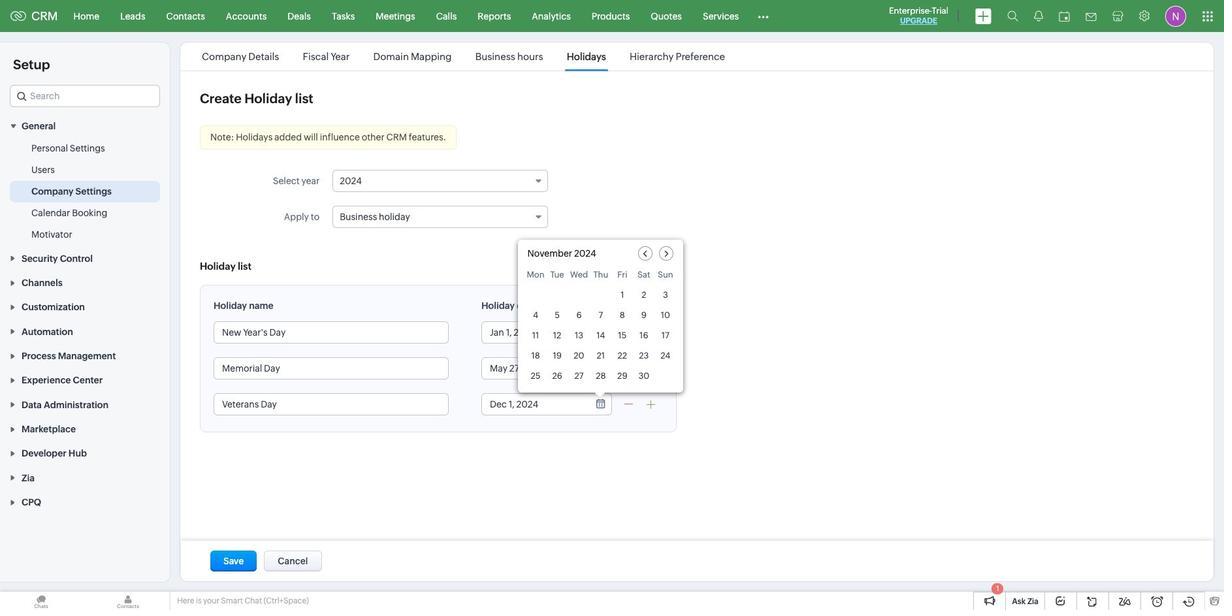 Task type: vqa. For each thing, say whether or not it's contained in the screenshot.
1st the from the top
no



Task type: locate. For each thing, give the bounding box(es) containing it.
none field "search"
[[10, 85, 160, 107]]

2 vertical spatial mmm d, yyyy text field
[[482, 394, 587, 415]]

create menu image
[[976, 8, 992, 24]]

grid
[[518, 267, 684, 393]]

signals element
[[1027, 0, 1052, 32]]

4 row from the top
[[527, 327, 675, 344]]

6 row from the top
[[527, 367, 675, 385]]

3 row from the top
[[527, 307, 675, 324]]

sunday column header
[[657, 270, 675, 284]]

row
[[527, 270, 675, 284], [527, 286, 675, 304], [527, 307, 675, 324], [527, 327, 675, 344], [527, 347, 675, 365], [527, 367, 675, 385]]

1 vertical spatial holiday name text field
[[214, 394, 448, 415]]

Other Modules field
[[750, 6, 778, 26]]

cell
[[549, 286, 566, 304], [570, 286, 588, 304], [592, 286, 610, 304], [657, 367, 675, 385]]

1 holiday name text field from the top
[[214, 322, 448, 343]]

wednesday column header
[[570, 270, 588, 284]]

MMM d, yyyy text field
[[482, 322, 587, 343], [482, 358, 587, 379], [482, 394, 587, 415]]

1 vertical spatial mmm d, yyyy text field
[[482, 358, 587, 379]]

create menu element
[[968, 0, 1000, 32]]

0 vertical spatial mmm d, yyyy text field
[[482, 322, 587, 343]]

0 vertical spatial holiday name text field
[[214, 322, 448, 343]]

Holiday name text field
[[214, 322, 448, 343], [214, 394, 448, 415]]

chats image
[[0, 592, 82, 610]]

holiday name text field for third "mmm d, yyyy" text field
[[214, 394, 448, 415]]

list
[[190, 42, 737, 71]]

mails element
[[1078, 1, 1105, 31]]

monday column header
[[527, 270, 545, 284]]

holiday name text field up holiday name text box
[[214, 322, 448, 343]]

region
[[0, 138, 170, 246]]

2 mmm d, yyyy text field from the top
[[482, 358, 587, 379]]

Holiday name text field
[[214, 358, 448, 379]]

Search text field
[[10, 86, 159, 107]]

None field
[[10, 85, 160, 107], [333, 170, 548, 192], [333, 206, 548, 228], [333, 170, 548, 192], [333, 206, 548, 228]]

2 holiday name text field from the top
[[214, 394, 448, 415]]

mails image
[[1086, 13, 1097, 21]]

profile image
[[1166, 6, 1187, 26]]

holiday name text field down holiday name text box
[[214, 394, 448, 415]]



Task type: describe. For each thing, give the bounding box(es) containing it.
tuesday column header
[[549, 270, 566, 284]]

saturday column header
[[635, 270, 653, 284]]

profile element
[[1158, 0, 1195, 32]]

holiday name text field for 3rd "mmm d, yyyy" text field from the bottom
[[214, 322, 448, 343]]

search image
[[1008, 10, 1019, 22]]

search element
[[1000, 0, 1027, 32]]

3 mmm d, yyyy text field from the top
[[482, 394, 587, 415]]

1 mmm d, yyyy text field from the top
[[482, 322, 587, 343]]

2 row from the top
[[527, 286, 675, 304]]

5 row from the top
[[527, 347, 675, 365]]

thursday column header
[[592, 270, 610, 284]]

1 row from the top
[[527, 270, 675, 284]]

signals image
[[1035, 10, 1044, 22]]

contacts image
[[87, 592, 169, 610]]

friday column header
[[614, 270, 632, 284]]

calendar image
[[1059, 11, 1071, 21]]



